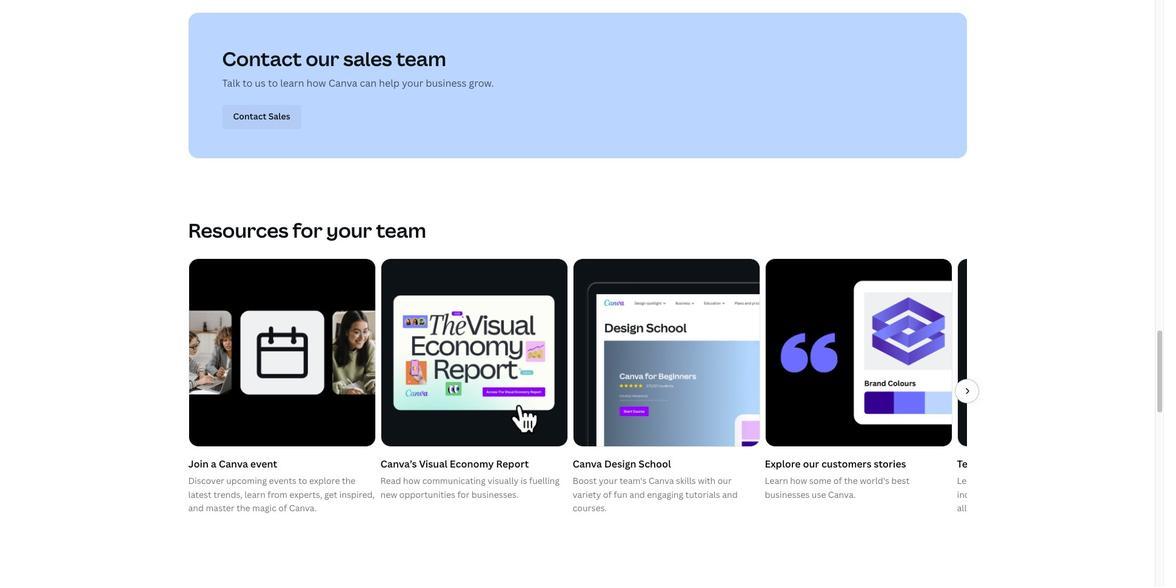 Task type: vqa. For each thing, say whether or not it's contained in the screenshot.
Your projects link
no



Task type: locate. For each thing, give the bounding box(es) containing it.
your inside boost your team's canva skills with our variety of fun and engaging tutorials and courses.
[[599, 475, 618, 487]]

of right magic
[[279, 502, 287, 514]]

1 vertical spatial from
[[268, 489, 287, 500]]

how inside learn how some of the world's best businesses use canva.
[[790, 475, 808, 487]]

courses.
[[573, 502, 607, 514]]

to
[[243, 76, 253, 90], [268, 76, 278, 90], [299, 475, 307, 487]]

2 horizontal spatial the
[[845, 475, 858, 487]]

business up guides,
[[1005, 475, 1040, 487]]

of down explore our customers stories
[[834, 475, 842, 487]]

1 horizontal spatial learn
[[957, 475, 981, 487]]

team
[[396, 45, 446, 71], [376, 217, 426, 243]]

0 horizontal spatial learn
[[765, 475, 788, 487]]

explore
[[765, 457, 801, 470]]

0 vertical spatial our
[[306, 45, 340, 71]]

canva's visual economy report
[[381, 457, 529, 470]]

2 horizontal spatial of
[[834, 475, 842, 487]]

master
[[206, 502, 235, 514]]

upcoming
[[226, 475, 267, 487]]

the down the trends, on the left bottom of page
[[237, 502, 250, 514]]

our
[[306, 45, 340, 71], [803, 457, 820, 470], [718, 475, 732, 487]]

canva inside boost your team's canva skills with our variety of fun and engaging tutorials and courses.
[[649, 475, 674, 487]]

talk
[[222, 76, 240, 90]]

2 vertical spatial our
[[718, 475, 732, 487]]

to inside discover upcoming events to explore the latest trends, learn from experts, get inspired, and master the magic of canva.
[[299, 475, 307, 487]]

canva. down experts,
[[289, 502, 317, 514]]

1 horizontal spatial the
[[342, 475, 356, 487]]

our up some
[[803, 457, 820, 470]]

success
[[1042, 475, 1075, 487]]

0 horizontal spatial business
[[426, 76, 467, 90]]

canva up engaging
[[649, 475, 674, 487]]

learn right us
[[280, 76, 304, 90]]

learn inside the learn from business success stories, in-depth industry guides, and product tips and tricks, all at your fingertips.
[[957, 475, 981, 487]]

1 vertical spatial of
[[603, 489, 612, 500]]

0 horizontal spatial our
[[306, 45, 340, 71]]

1 learn from the left
[[765, 475, 788, 487]]

0 vertical spatial business
[[426, 76, 467, 90]]

join
[[188, 457, 209, 470]]

and down latest
[[188, 502, 204, 514]]

some
[[810, 475, 832, 487]]

1 horizontal spatial from
[[983, 475, 1003, 487]]

use
[[812, 489, 826, 500]]

to up experts,
[[299, 475, 307, 487]]

0 vertical spatial team
[[396, 45, 446, 71]]

skills
[[676, 475, 696, 487]]

for inside read how communicating visually is fuelling new opportunities for businesses.
[[458, 489, 470, 500]]

the up inspired,
[[342, 475, 356, 487]]

learn inside contact our sales team talk to us to learn how canva can help your business grow.
[[280, 76, 304, 90]]

us
[[255, 76, 266, 90]]

tutorials
[[686, 489, 720, 500]]

learn
[[280, 76, 304, 90], [245, 489, 266, 500]]

0 vertical spatial from
[[983, 475, 1003, 487]]

the
[[342, 475, 356, 487], [845, 475, 858, 487], [237, 502, 250, 514]]

2 horizontal spatial how
[[790, 475, 808, 487]]

from up guides,
[[983, 475, 1003, 487]]

0 horizontal spatial how
[[307, 76, 326, 90]]

communicating
[[422, 475, 486, 487]]

resources for your team
[[188, 217, 426, 243]]

1 vertical spatial team
[[376, 217, 426, 243]]

canva up boost
[[573, 457, 602, 470]]

learn inside learn how some of the world's best businesses use canva.
[[765, 475, 788, 487]]

1 vertical spatial our
[[803, 457, 820, 470]]

to right us
[[268, 76, 278, 90]]

1 horizontal spatial learn
[[280, 76, 304, 90]]

canva
[[329, 76, 358, 90], [219, 457, 248, 470], [573, 457, 602, 470], [649, 475, 674, 487]]

0 horizontal spatial from
[[268, 489, 287, 500]]

industry
[[957, 489, 992, 500]]

and
[[630, 489, 645, 500], [723, 489, 738, 500], [1025, 489, 1040, 500], [1095, 489, 1110, 500], [188, 502, 204, 514]]

1 horizontal spatial business
[[1005, 475, 1040, 487]]

experts,
[[290, 489, 322, 500]]

of inside boost your team's canva skills with our variety of fun and engaging tutorials and courses.
[[603, 489, 612, 500]]

learn
[[765, 475, 788, 487], [957, 475, 981, 487]]

0 vertical spatial learn
[[280, 76, 304, 90]]

from
[[983, 475, 1003, 487], [268, 489, 287, 500]]

join a canva event
[[188, 457, 277, 470]]

1 vertical spatial learn
[[245, 489, 266, 500]]

of inside discover upcoming events to explore the latest trends, learn from experts, get inspired, and master the magic of canva.
[[279, 502, 287, 514]]

1 horizontal spatial for
[[458, 489, 470, 500]]

learn for our
[[280, 76, 304, 90]]

fun
[[614, 489, 628, 500]]

1 horizontal spatial canva.
[[828, 489, 856, 500]]

how inside read how communicating visually is fuelling new opportunities for businesses.
[[403, 475, 420, 487]]

0 vertical spatial of
[[834, 475, 842, 487]]

2 vertical spatial of
[[279, 502, 287, 514]]

from down events
[[268, 489, 287, 500]]

0 horizontal spatial learn
[[245, 489, 266, 500]]

0 horizontal spatial the
[[237, 502, 250, 514]]

learn for explore our customers stories
[[765, 475, 788, 487]]

businesses.
[[472, 489, 519, 500]]

our for explore
[[803, 457, 820, 470]]

canva. right the 'use'
[[828, 489, 856, 500]]

in-
[[1109, 475, 1120, 487]]

at
[[969, 502, 977, 514]]

how for canva's
[[403, 475, 420, 487]]

0 horizontal spatial canva.
[[289, 502, 317, 514]]

1 horizontal spatial how
[[403, 475, 420, 487]]

1 vertical spatial for
[[458, 489, 470, 500]]

the inside learn how some of the world's best businesses use canva.
[[845, 475, 858, 487]]

best
[[892, 475, 910, 487]]

learn inside discover upcoming events to explore the latest trends, learn from experts, get inspired, and master the magic of canva.
[[245, 489, 266, 500]]

canva.
[[828, 489, 856, 500], [289, 502, 317, 514]]

trends,
[[214, 489, 243, 500]]

fuelling
[[529, 475, 560, 487]]

variety
[[573, 489, 601, 500]]

2 horizontal spatial our
[[803, 457, 820, 470]]

our right 'with'
[[718, 475, 732, 487]]

1 vertical spatial business
[[1005, 475, 1040, 487]]

team inside contact our sales team talk to us to learn how canva can help your business grow.
[[396, 45, 446, 71]]

canva right a
[[219, 457, 248, 470]]

our inside boost your team's canva skills with our variety of fun and engaging tutorials and courses.
[[718, 475, 732, 487]]

contact
[[222, 45, 302, 71]]

contact our sales team talk to us to learn how canva can help your business grow.
[[222, 45, 494, 90]]

guides,
[[994, 489, 1023, 500]]

1 horizontal spatial our
[[718, 475, 732, 487]]

explore our customers stories
[[765, 457, 907, 470]]

resource
[[990, 457, 1034, 470]]

read how communicating visually is fuelling new opportunities for businesses.
[[381, 475, 560, 500]]

our inside contact our sales team talk to us to learn how canva can help your business grow.
[[306, 45, 340, 71]]

of left fun
[[603, 489, 612, 500]]

and up fingertips.
[[1025, 489, 1040, 500]]

business inside the learn from business success stories, in-depth industry guides, and product tips and tricks, all at your fingertips.
[[1005, 475, 1040, 487]]

0 vertical spatial for
[[293, 217, 323, 243]]

how up opportunities
[[403, 475, 420, 487]]

magic
[[252, 502, 277, 514]]

discover upcoming events to explore the latest trends, learn from experts, get inspired, and master the magic of canva.
[[188, 475, 375, 514]]

fingertips.
[[1000, 502, 1041, 514]]

your
[[402, 76, 424, 90], [327, 217, 372, 243], [599, 475, 618, 487], [979, 502, 998, 514]]

the down customers
[[845, 475, 858, 487]]

business left grow.
[[426, 76, 467, 90]]

canva left can
[[329, 76, 358, 90]]

2 learn from the left
[[957, 475, 981, 487]]

for
[[293, 217, 323, 243], [458, 489, 470, 500]]

how left can
[[307, 76, 326, 90]]

school
[[639, 457, 671, 470]]

opportunities
[[399, 489, 456, 500]]

0 vertical spatial canva.
[[828, 489, 856, 500]]

how up businesses
[[790, 475, 808, 487]]

learn for teams resource site
[[957, 475, 981, 487]]

1 horizontal spatial of
[[603, 489, 612, 500]]

learn down upcoming
[[245, 489, 266, 500]]

2 horizontal spatial to
[[299, 475, 307, 487]]

product
[[1042, 489, 1075, 500]]

all
[[957, 502, 967, 514]]

learn up businesses
[[765, 475, 788, 487]]

canva. inside discover upcoming events to explore the latest trends, learn from experts, get inspired, and master the magic of canva.
[[289, 502, 317, 514]]

to left us
[[243, 76, 253, 90]]

economy
[[450, 457, 494, 470]]

of
[[834, 475, 842, 487], [603, 489, 612, 500], [279, 502, 287, 514]]

business
[[426, 76, 467, 90], [1005, 475, 1040, 487]]

our left sales
[[306, 45, 340, 71]]

report
[[496, 457, 529, 470]]

visual
[[419, 457, 448, 470]]

1 vertical spatial canva.
[[289, 502, 317, 514]]

how
[[307, 76, 326, 90], [403, 475, 420, 487], [790, 475, 808, 487]]

and down team's
[[630, 489, 645, 500]]

learn up industry
[[957, 475, 981, 487]]

0 horizontal spatial of
[[279, 502, 287, 514]]

learn how some of the world's best businesses use canva.
[[765, 475, 910, 500]]



Task type: describe. For each thing, give the bounding box(es) containing it.
site
[[1036, 457, 1053, 470]]

event
[[250, 457, 277, 470]]

can
[[360, 76, 377, 90]]

canva design school
[[573, 457, 671, 470]]

a
[[211, 457, 217, 470]]

tips
[[1077, 489, 1093, 500]]

of inside learn how some of the world's best businesses use canva.
[[834, 475, 842, 487]]

grow.
[[469, 76, 494, 90]]

your inside contact our sales team talk to us to learn how canva can help your business grow.
[[402, 76, 424, 90]]

explore
[[309, 475, 340, 487]]

stories
[[874, 457, 907, 470]]

resources
[[188, 217, 289, 243]]

from inside the learn from business success stories, in-depth industry guides, and product tips and tricks, all at your fingertips.
[[983, 475, 1003, 487]]

learn from business success stories, in-depth industry guides, and product tips and tricks, all at your fingertips.
[[957, 475, 1144, 514]]

sales
[[343, 45, 392, 71]]

team's
[[620, 475, 647, 487]]

design
[[605, 457, 637, 470]]

from inside discover upcoming events to explore the latest trends, learn from experts, get inspired, and master the magic of canva.
[[268, 489, 287, 500]]

boost
[[573, 475, 597, 487]]

0 horizontal spatial to
[[243, 76, 253, 90]]

new
[[381, 489, 397, 500]]

canva inside contact our sales team talk to us to learn how canva can help your business grow.
[[329, 76, 358, 90]]

boost your team's canva skills with our variety of fun and engaging tutorials and courses.
[[573, 475, 738, 514]]

get
[[324, 489, 338, 500]]

and inside discover upcoming events to explore the latest trends, learn from experts, get inspired, and master the magic of canva.
[[188, 502, 204, 514]]

world's
[[860, 475, 890, 487]]

team for sales
[[396, 45, 446, 71]]

how inside contact our sales team talk to us to learn how canva can help your business grow.
[[307, 76, 326, 90]]

our for contact
[[306, 45, 340, 71]]

engaging
[[647, 489, 684, 500]]

your inside the learn from business success stories, in-depth industry guides, and product tips and tricks, all at your fingertips.
[[979, 502, 998, 514]]

events
[[269, 475, 297, 487]]

inspired,
[[340, 489, 375, 500]]

read
[[381, 475, 401, 487]]

teams
[[957, 457, 988, 470]]

businesses
[[765, 489, 810, 500]]

business inside contact our sales team talk to us to learn how canva can help your business grow.
[[426, 76, 467, 90]]

canva's
[[381, 457, 417, 470]]

canva. inside learn how some of the world's best businesses use canva.
[[828, 489, 856, 500]]

stories,
[[1077, 475, 1107, 487]]

visually
[[488, 475, 519, 487]]

customers
[[822, 457, 872, 470]]

team for your
[[376, 217, 426, 243]]

learn for upcoming
[[245, 489, 266, 500]]

latest
[[188, 489, 212, 500]]

tricks,
[[1112, 489, 1137, 500]]

discover
[[188, 475, 224, 487]]

help
[[379, 76, 400, 90]]

and down stories,
[[1095, 489, 1110, 500]]

and right tutorials
[[723, 489, 738, 500]]

how for explore
[[790, 475, 808, 487]]

depth
[[1120, 475, 1144, 487]]

is
[[521, 475, 527, 487]]

with
[[698, 475, 716, 487]]

1 horizontal spatial to
[[268, 76, 278, 90]]

0 horizontal spatial for
[[293, 217, 323, 243]]

teams resource site
[[957, 457, 1053, 470]]



